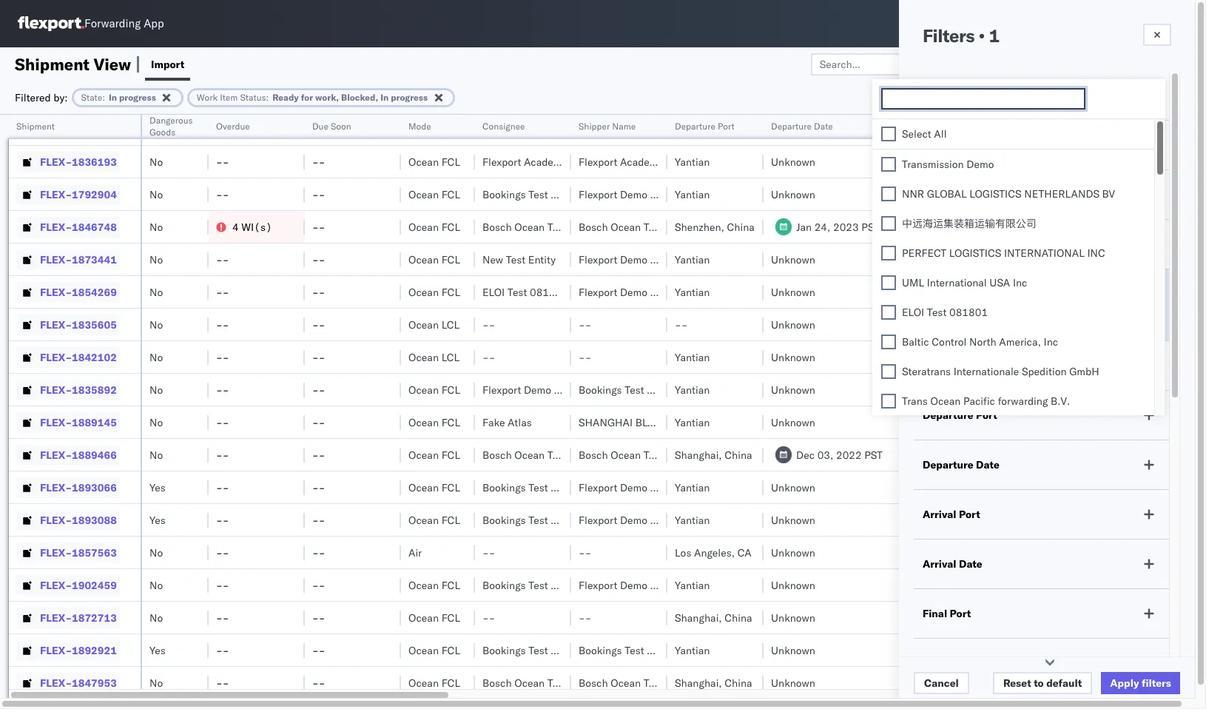 Task type: vqa. For each thing, say whether or not it's contained in the screenshot.


Task type: locate. For each thing, give the bounding box(es) containing it.
1 horizontal spatial new
[[1112, 351, 1133, 364]]

eloi test 081801 down "consignee name"
[[902, 306, 988, 319]]

os button
[[1155, 7, 1189, 41]]

no right 1847953 on the left of the page
[[150, 676, 163, 690]]

1795440
[[72, 123, 117, 136]]

inc
[[1013, 276, 1028, 289], [1044, 335, 1059, 349]]

1 vertical spatial yes
[[150, 513, 166, 527]]

1 no from the top
[[150, 123, 163, 136]]

chicago,
[[1112, 611, 1153, 624]]

no for flex-1842102
[[150, 351, 163, 364]]

: left ready
[[266, 91, 269, 103]]

nov 05, 2022 pdt
[[967, 220, 1054, 234]]

081801 down "consignee name"
[[950, 306, 988, 319]]

5 no from the top
[[150, 253, 163, 266]]

9 ocean fcl from the top
[[409, 448, 460, 462]]

shenzhen, china
[[675, 220, 755, 234]]

7 fcl from the top
[[442, 383, 460, 396]]

los for flex-1847953
[[1112, 676, 1128, 690]]

china for flex-1795440
[[725, 123, 753, 136]]

co.,
[[691, 416, 713, 429]]

state up all
[[923, 89, 949, 102]]

--
[[216, 123, 229, 136], [312, 123, 325, 136], [483, 123, 496, 136], [579, 123, 592, 136], [216, 155, 229, 168], [312, 155, 325, 168], [216, 188, 229, 201], [312, 188, 325, 201], [312, 220, 325, 234], [216, 253, 229, 266], [312, 253, 325, 266], [216, 285, 229, 299], [312, 285, 325, 299], [216, 318, 229, 331], [312, 318, 325, 331], [483, 318, 496, 331], [579, 318, 592, 331], [675, 318, 688, 331], [216, 351, 229, 364], [312, 351, 325, 364], [483, 351, 496, 364], [579, 351, 592, 364], [216, 383, 229, 396], [312, 383, 325, 396], [216, 416, 229, 429], [312, 416, 325, 429], [216, 448, 229, 462], [312, 448, 325, 462], [216, 481, 229, 494], [312, 481, 325, 494], [216, 513, 229, 527], [312, 513, 325, 527], [216, 546, 229, 559], [312, 546, 325, 559], [483, 546, 496, 559], [579, 546, 592, 559], [216, 579, 229, 592], [312, 579, 325, 592], [216, 611, 229, 624], [312, 611, 325, 624], [483, 611, 496, 624], [579, 611, 592, 624], [216, 644, 229, 657], [312, 644, 325, 657], [216, 676, 229, 690], [312, 676, 325, 690]]

2 yantian from the top
[[675, 188, 710, 201]]

co. for 1873441
[[690, 253, 704, 266]]

name down the perfect logistics international inc
[[978, 287, 1007, 301]]

10 flex- from the top
[[40, 416, 72, 429]]

yes for flex-1893066
[[150, 481, 166, 494]]

15 no from the top
[[150, 676, 163, 690]]

port
[[718, 121, 735, 132], [1134, 121, 1151, 132], [976, 409, 998, 422], [959, 508, 981, 521], [950, 607, 971, 620]]

13 ocean fcl from the top
[[409, 611, 460, 624]]

1 horizontal spatial :
[[266, 91, 269, 103]]

0 vertical spatial lcl
[[442, 318, 460, 331]]

bookings test shipper china
[[579, 644, 714, 657]]

24,
[[815, 220, 831, 234]]

(sz)
[[666, 155, 691, 168]]

5 fcl from the top
[[442, 253, 460, 266]]

consignee name
[[923, 287, 1007, 301]]

14 ocean fcl from the top
[[409, 644, 460, 657]]

4 flex- from the top
[[40, 220, 72, 234]]

0 horizontal spatial progress
[[119, 91, 156, 103]]

arrival
[[942, 121, 968, 132], [923, 508, 957, 521], [923, 557, 957, 571]]

flex- down flex-1854269 button
[[40, 318, 72, 331]]

no right the 1792904
[[150, 188, 163, 201]]

no right 1873441
[[150, 253, 163, 266]]

yes right 1892921
[[150, 644, 166, 657]]

flex- down the flex-1792904 button
[[40, 220, 72, 234]]

1 horizontal spatial 081801
[[950, 306, 988, 319]]

081801 inside list box
[[950, 306, 988, 319]]

ocean fcl for flex-1873441
[[409, 253, 460, 266]]

2 : from the left
[[266, 91, 269, 103]]

12 fcl from the top
[[442, 579, 460, 592]]

1872713
[[72, 611, 117, 624]]

shipper name down '中远海运集装箱运输有限公司'
[[923, 238, 993, 251]]

new right /
[[1187, 351, 1207, 364]]

1 lcl from the top
[[442, 318, 460, 331]]

2 vertical spatial yes
[[150, 644, 166, 657]]

1 vertical spatial eloi test 081801
[[902, 306, 988, 319]]

1889145
[[72, 416, 117, 429]]

soon
[[331, 121, 351, 132]]

4 ocean fcl from the top
[[409, 220, 460, 234]]

0 vertical spatial ocean lcl
[[409, 318, 460, 331]]

1 yes from the top
[[150, 481, 166, 494]]

york,
[[1135, 351, 1159, 364]]

new for new york, ny / new
[[1112, 351, 1133, 364]]

0 vertical spatial final
[[1112, 121, 1132, 132]]

departure port inside button
[[675, 121, 735, 132]]

1 horizontal spatial eloi test 081801
[[902, 306, 988, 319]]

no right the 1835605
[[150, 318, 163, 331]]

los for flex-1902459
[[1112, 579, 1128, 592]]

china for flex-1872713
[[725, 611, 753, 624]]

5 ocean fcl from the top
[[409, 253, 460, 266]]

14 fcl from the top
[[442, 644, 460, 657]]

dec left 14, on the right bottom of page
[[967, 448, 985, 462]]

2 ocean fcl from the top
[[409, 155, 460, 168]]

11 flex- from the top
[[40, 448, 72, 462]]

0 horizontal spatial shipper name
[[579, 121, 636, 132]]

1 horizontal spatial dec
[[967, 448, 985, 462]]

ready
[[273, 91, 299, 103]]

fcl
[[442, 123, 460, 136], [442, 155, 460, 168], [442, 188, 460, 201], [442, 220, 460, 234], [442, 253, 460, 266], [442, 285, 460, 299], [442, 383, 460, 396], [442, 416, 460, 429], [442, 448, 460, 462], [442, 481, 460, 494], [442, 513, 460, 527], [442, 579, 460, 592], [442, 611, 460, 624], [442, 644, 460, 657], [442, 676, 460, 690]]

3 shanghai, china from the top
[[675, 611, 753, 624]]

0 horizontal spatial mode
[[409, 121, 431, 132]]

flex- up "flex-1902459" button
[[40, 546, 72, 559]]

flex-
[[40, 123, 72, 136], [40, 155, 72, 168], [40, 188, 72, 201], [40, 220, 72, 234], [40, 253, 72, 266], [40, 285, 72, 299], [40, 318, 72, 331], [40, 351, 72, 364], [40, 383, 72, 396], [40, 416, 72, 429], [40, 448, 72, 462], [40, 481, 72, 494], [40, 513, 72, 527], [40, 546, 72, 559], [40, 579, 72, 592], [40, 611, 72, 624], [40, 644, 72, 657], [40, 676, 72, 690]]

5 flex- from the top
[[40, 253, 72, 266]]

1 shanghai, china from the top
[[675, 123, 753, 136]]

7 ocean fcl from the top
[[409, 383, 460, 396]]

los angeles, ca for 1893066
[[1112, 481, 1189, 494]]

work item status : ready for work, blocked, in progress
[[197, 91, 428, 103]]

2 resize handle column header from the left
[[191, 115, 209, 709]]

shipper for flex-1893088
[[650, 513, 687, 527]]

9 resize handle column header from the left
[[916, 115, 934, 709]]

los angeles, ca for 1792904
[[1112, 188, 1189, 201]]

0 vertical spatial eloi test 081801
[[483, 285, 569, 299]]

0 horizontal spatial departure date
[[771, 121, 833, 132]]

None checkbox
[[882, 127, 896, 141], [882, 157, 896, 172], [882, 187, 896, 201], [882, 216, 896, 231], [882, 246, 896, 261], [882, 275, 896, 290], [882, 335, 896, 349], [882, 364, 896, 379], [882, 394, 896, 409], [882, 127, 896, 141], [882, 157, 896, 172], [882, 187, 896, 201], [882, 216, 896, 231], [882, 246, 896, 261], [882, 275, 896, 290], [882, 335, 896, 349], [882, 364, 896, 379], [882, 394, 896, 409]]

spedition
[[1022, 365, 1067, 378]]

flexport demo shipper co.
[[579, 188, 704, 201], [579, 253, 704, 266], [579, 285, 704, 299], [483, 383, 608, 396], [579, 481, 704, 494], [579, 513, 704, 527], [579, 579, 704, 592]]

4 shanghai, from the top
[[675, 676, 722, 690]]

12 ocean fcl from the top
[[409, 579, 460, 592]]

10 resize handle column header from the left
[[1087, 115, 1104, 709]]

0 vertical spatial arrival
[[942, 121, 968, 132]]

shipper
[[579, 121, 610, 132], [650, 188, 687, 201], [923, 238, 962, 251], [650, 253, 687, 266], [650, 285, 687, 299], [554, 383, 591, 396], [650, 481, 687, 494], [650, 513, 687, 527], [650, 579, 687, 592], [647, 644, 684, 657]]

: up 1795440
[[102, 91, 105, 103]]

no right '1902459'
[[150, 579, 163, 592]]

flex-1873441
[[40, 253, 117, 266]]

shanghai, down "bookings test shipper china"
[[675, 676, 722, 690]]

in
[[109, 91, 117, 103], [381, 91, 389, 103]]

in right blocked,
[[381, 91, 389, 103]]

no right 1872713
[[150, 611, 163, 624]]

5 resize handle column header from the left
[[457, 115, 475, 709]]

angeles, for flex-1854269
[[1131, 285, 1172, 299]]

2 fcl from the top
[[442, 155, 460, 168]]

0 horizontal spatial in
[[109, 91, 117, 103]]

0 vertical spatial final port
[[1112, 121, 1151, 132]]

0 horizontal spatial final port
[[923, 607, 971, 620]]

8 ocean fcl from the top
[[409, 416, 460, 429]]

ca for flex-1835892
[[1175, 383, 1189, 396]]

ocean fcl for flex-1902459
[[409, 579, 460, 592]]

yantian for flex-1873441
[[675, 253, 710, 266]]

state
[[923, 89, 949, 102], [81, 91, 102, 103]]

cancel button
[[914, 672, 970, 694]]

1 vertical spatial logistics
[[950, 247, 1002, 260]]

wi(s)
[[242, 220, 272, 234]]

flex- inside button
[[40, 155, 72, 168]]

no for flex-1872713
[[150, 611, 163, 624]]

import
[[151, 57, 185, 71]]

yes for flex-1893088
[[150, 513, 166, 527]]

departure port up ltd.
[[675, 121, 735, 132]]

4 yantian from the top
[[675, 285, 710, 299]]

None text field
[[887, 93, 1084, 106]]

flex-1842102
[[40, 351, 117, 364]]

0 horizontal spatial 081801
[[530, 285, 569, 299]]

0 horizontal spatial dec
[[797, 448, 815, 462]]

shanghai, up "bookings test shipper china"
[[675, 611, 722, 624]]

final port up team
[[923, 607, 971, 620]]

flexport demo shipper co. for 1893088
[[579, 513, 704, 527]]

no right 1857563
[[150, 546, 163, 559]]

1 horizontal spatial inc
[[1044, 335, 1059, 349]]

pacific
[[964, 395, 996, 408]]

fcl for flex-1792904
[[442, 188, 460, 201]]

1 horizontal spatial eloi
[[902, 306, 925, 319]]

arrival date up transmission demo
[[942, 121, 989, 132]]

steratrans
[[902, 365, 951, 378]]

ocean fcl for flex-1836193
[[409, 155, 460, 168]]

0 vertical spatial yes
[[150, 481, 166, 494]]

13 fcl from the top
[[442, 611, 460, 624]]

pst right 14, on the right bottom of page
[[1035, 448, 1053, 462]]

1 vertical spatial ocean lcl
[[409, 351, 460, 364]]

7 no from the top
[[150, 318, 163, 331]]

2022 right 03,
[[836, 448, 862, 462]]

2022 right 14, on the right bottom of page
[[1007, 448, 1032, 462]]

081801 down entity
[[530, 285, 569, 299]]

logistics up the '05,'
[[970, 187, 1022, 201]]

6 yantian from the top
[[675, 383, 710, 396]]

fcl for flex-1847953
[[442, 676, 460, 690]]

eloi down uml
[[902, 306, 925, 319]]

6 no from the top
[[150, 285, 163, 299]]

in down view
[[109, 91, 117, 103]]

import button
[[145, 47, 190, 81]]

file exception button
[[1033, 53, 1135, 75], [1033, 53, 1135, 75]]

8 flex- from the top
[[40, 351, 72, 364]]

flex- down flex-1835605 button
[[40, 351, 72, 364]]

academy right the inc.
[[620, 155, 663, 168]]

3 fcl from the top
[[442, 188, 460, 201]]

list box
[[873, 119, 1155, 709]]

11 no from the top
[[150, 448, 163, 462]]

flex-1893088 button
[[16, 510, 120, 530]]

flex- up "flex-1889145" button
[[40, 383, 72, 396]]

flex- for 1835892
[[40, 383, 72, 396]]

eloi test 081801 down new test entity
[[483, 285, 569, 299]]

ocean fcl for flex-1889466
[[409, 448, 460, 462]]

flex- down flex-1872713 button
[[40, 644, 72, 657]]

1 vertical spatial 081801
[[950, 306, 988, 319]]

0 horizontal spatial :
[[102, 91, 105, 103]]

final down exception
[[1112, 121, 1132, 132]]

pst right 03,
[[865, 448, 883, 462]]

name up the inc.
[[612, 121, 636, 132]]

0 vertical spatial mode
[[409, 121, 431, 132]]

flex- down "flex-1892921" button
[[40, 676, 72, 690]]

3 flex- from the top
[[40, 188, 72, 201]]

1873441
[[72, 253, 117, 266]]

flex- down flex-1893066 button
[[40, 513, 72, 527]]

resize handle column header
[[123, 115, 141, 709], [191, 115, 209, 709], [287, 115, 305, 709], [383, 115, 401, 709], [457, 115, 475, 709], [554, 115, 571, 709], [650, 115, 668, 709], [746, 115, 764, 709], [916, 115, 934, 709], [1087, 115, 1104, 709], [1183, 115, 1201, 709]]

8 resize handle column header from the left
[[746, 115, 764, 709]]

fcl for flex-1795440
[[442, 123, 460, 136]]

ca for flex-1893066
[[1175, 481, 1189, 494]]

1 horizontal spatial departure date
[[923, 458, 1000, 472]]

1 academy from the left
[[524, 155, 567, 168]]

no right 1889466
[[150, 448, 163, 462]]

yantian
[[675, 155, 710, 168], [675, 188, 710, 201], [675, 253, 710, 266], [675, 285, 710, 299], [675, 351, 710, 364], [675, 383, 710, 396], [675, 416, 710, 429], [675, 481, 710, 494], [675, 513, 710, 527], [675, 579, 710, 592], [675, 644, 710, 657]]

pst right 2023
[[862, 220, 880, 234]]

12 no from the top
[[150, 546, 163, 559]]

1 horizontal spatial state
[[923, 89, 949, 102]]

None checkbox
[[882, 305, 896, 320]]

flex- up flex-1872713 button
[[40, 579, 72, 592]]

final up team
[[923, 607, 948, 620]]

1 horizontal spatial final port
[[1112, 121, 1151, 132]]

shipper for flex-1893066
[[650, 481, 687, 494]]

departure port down pacific
[[923, 409, 998, 422]]

yantian for flex-1893066
[[675, 481, 710, 494]]

flex- up flex-1893088 button
[[40, 481, 72, 494]]

1 fcl from the top
[[442, 123, 460, 136]]

1 vertical spatial arrival date
[[923, 557, 983, 571]]

fcl for flex-1854269
[[442, 285, 460, 299]]

12 flex- from the top
[[40, 481, 72, 494]]

bookings
[[483, 188, 526, 201], [579, 383, 622, 396], [483, 481, 526, 494], [483, 513, 526, 527], [483, 579, 526, 592], [483, 644, 526, 657], [579, 644, 622, 657]]

shipper name
[[579, 121, 636, 132], [923, 238, 993, 251]]

10 no from the top
[[150, 416, 163, 429]]

1 vertical spatial lcl
[[442, 351, 460, 364]]

logistics down nov
[[950, 247, 1002, 260]]

flex- up flex-1835605 button
[[40, 285, 72, 299]]

flexport demo shipper co. for 1854269
[[579, 285, 704, 299]]

3 no from the top
[[150, 188, 163, 201]]

7 flex- from the top
[[40, 318, 72, 331]]

2 shanghai, china from the top
[[675, 448, 753, 462]]

flex- for 1854269
[[40, 285, 72, 299]]

name down nov
[[964, 238, 993, 251]]

1847953
[[72, 676, 117, 690]]

shanghai, up ltd.
[[675, 123, 722, 136]]

0 vertical spatial shipment
[[15, 54, 90, 74]]

flex-1857563 button
[[16, 542, 120, 563]]

0 vertical spatial 081801
[[530, 285, 569, 299]]

bookings for flex-1893088
[[483, 513, 526, 527]]

1 vertical spatial arrival
[[923, 508, 957, 521]]

0 vertical spatial inc
[[1013, 276, 1028, 289]]

9 no from the top
[[150, 383, 163, 396]]

new for new test entity
[[483, 253, 503, 266]]

shanghai, for flex-1872713
[[675, 611, 722, 624]]

flex- down flex-1846748 button
[[40, 253, 72, 266]]

3 ocean fcl from the top
[[409, 188, 460, 201]]

default
[[1047, 677, 1082, 690]]

1 vertical spatial final
[[923, 607, 948, 620]]

ca for flex-1795440
[[1175, 123, 1189, 136]]

los angeles, ca for 1889466
[[1112, 448, 1189, 462]]

final inside final port "button"
[[1112, 121, 1132, 132]]

los angeles, ca for 1889145
[[1112, 416, 1189, 429]]

shipment
[[15, 54, 90, 74], [16, 121, 55, 132]]

new
[[483, 253, 503, 266], [1112, 351, 1133, 364], [1187, 351, 1207, 364]]

7 yantian from the top
[[675, 416, 710, 429]]

1 resize handle column header from the left
[[123, 115, 141, 709]]

2 academy from the left
[[620, 155, 663, 168]]

dec left 03,
[[797, 448, 815, 462]]

co. for 1854269
[[690, 285, 704, 299]]

Search... text field
[[811, 53, 972, 75]]

中远海运集装箱运输有限公司
[[902, 217, 1037, 230]]

shanghai, for flex-1795440
[[675, 123, 722, 136]]

shipper name inside button
[[579, 121, 636, 132]]

no right 1846748
[[150, 220, 163, 234]]

new left york,
[[1112, 351, 1133, 364]]

ocean fcl for flex-1792904
[[409, 188, 460, 201]]

ca for flex-1792904
[[1175, 188, 1189, 201]]

0 horizontal spatial state
[[81, 91, 102, 103]]

los for flex-1873441
[[1112, 253, 1128, 266]]

4 shanghai, china from the top
[[675, 676, 753, 690]]

flex- down flex-1795440 button
[[40, 155, 72, 168]]

flex-1889466
[[40, 448, 117, 462]]

co. for 1893088
[[690, 513, 704, 527]]

no right 1854269
[[150, 285, 163, 299]]

shipment view
[[15, 54, 131, 74]]

6 fcl from the top
[[442, 285, 460, 299]]

flex- down flex-1835892 "button"
[[40, 416, 72, 429]]

:
[[102, 91, 105, 103], [266, 91, 269, 103]]

flex- down by:
[[40, 123, 72, 136]]

1 horizontal spatial shipper name
[[923, 238, 993, 251]]

shanghai, china for flex-1872713
[[675, 611, 753, 624]]

ca
[[1175, 123, 1189, 136], [1175, 155, 1189, 168], [1175, 188, 1189, 201], [1175, 220, 1189, 234], [1175, 253, 1189, 266], [1175, 285, 1189, 299], [1175, 383, 1189, 396], [1175, 416, 1189, 429], [1175, 448, 1189, 462], [1175, 481, 1189, 494], [1175, 513, 1189, 527], [738, 546, 752, 559], [1175, 579, 1189, 592], [1175, 644, 1189, 657], [1175, 676, 1189, 690]]

2 no from the top
[[150, 155, 163, 168]]

new left entity
[[483, 253, 503, 266]]

inc right usa
[[1013, 276, 1028, 289]]

no for flex-1889145
[[150, 416, 163, 429]]

consignee
[[483, 121, 525, 132], [551, 188, 601, 201], [923, 287, 975, 301], [647, 383, 697, 396], [551, 481, 601, 494], [551, 513, 601, 527], [551, 579, 601, 592], [551, 644, 601, 657]]

academy left (us)
[[524, 155, 567, 168]]

eloi down new test entity
[[483, 285, 505, 299]]

shanghai, down the co.,
[[675, 448, 722, 462]]

9 flex- from the top
[[40, 383, 72, 396]]

1 vertical spatial shipment
[[16, 121, 55, 132]]

3 yes from the top
[[150, 644, 166, 657]]

state for state
[[923, 89, 949, 102]]

5 yantian from the top
[[675, 351, 710, 364]]

2 shanghai, from the top
[[675, 448, 722, 462]]

progress up dangerous
[[119, 91, 156, 103]]

flex- inside "button"
[[40, 383, 72, 396]]

7 resize handle column header from the left
[[650, 115, 668, 709]]

no right 1835892
[[150, 383, 163, 396]]

13 no from the top
[[150, 579, 163, 592]]

angeles, for flex-1795440
[[1131, 123, 1172, 136]]

0 horizontal spatial inc
[[1013, 276, 1028, 289]]

1 horizontal spatial in
[[381, 91, 389, 103]]

dec for dec 14, 2022 pst
[[967, 448, 985, 462]]

8 no from the top
[[150, 351, 163, 364]]

eloi test 081801
[[483, 285, 569, 299], [902, 306, 988, 319]]

1 progress from the left
[[119, 91, 156, 103]]

no down goods
[[150, 155, 163, 168]]

1 horizontal spatial final
[[1112, 121, 1132, 132]]

2 flex- from the top
[[40, 155, 72, 168]]

1 vertical spatial inc
[[1044, 335, 1059, 349]]

1 vertical spatial shipper name
[[923, 238, 993, 251]]

4 wi(s)
[[232, 220, 272, 234]]

ocean fcl for flex-1795440
[[409, 123, 460, 136]]

goods
[[150, 127, 176, 138]]

resize handle column header for departure date
[[916, 115, 934, 709]]

no for flex-1854269
[[150, 285, 163, 299]]

1 horizontal spatial academy
[[620, 155, 663, 168]]

flex-1902459
[[40, 579, 117, 592]]

progress up mode 'button'
[[391, 91, 428, 103]]

angeles, for flex-1889145
[[1131, 416, 1172, 429]]

dangerous goods button
[[142, 112, 203, 138]]

ocean fcl for flex-1846748
[[409, 220, 460, 234]]

china for flex-1847953
[[725, 676, 753, 690]]

10 yantian from the top
[[675, 579, 710, 592]]

flex- for 1857563
[[40, 546, 72, 559]]

los angeles, ca
[[1112, 123, 1189, 136], [1112, 155, 1189, 168], [1112, 188, 1189, 201], [1112, 220, 1189, 234], [1112, 253, 1189, 266], [1112, 285, 1189, 299], [1112, 383, 1189, 396], [1112, 416, 1189, 429], [1112, 448, 1189, 462], [1112, 481, 1189, 494], [1112, 513, 1189, 527], [675, 546, 752, 559], [1112, 579, 1189, 592], [1112, 644, 1189, 657], [1112, 676, 1189, 690]]

2022 right the '05,'
[[1007, 220, 1032, 234]]

yantian for flex-1842102
[[675, 351, 710, 364]]

yantian for flex-1792904
[[675, 188, 710, 201]]

perfect
[[902, 247, 947, 260]]

bookings for flex-1893066
[[483, 481, 526, 494]]

los angeles, ca for 1854269
[[1112, 285, 1189, 299]]

yes right 1893066
[[150, 481, 166, 494]]

flex-1847953 button
[[16, 673, 120, 693]]

yes right "1893088"
[[150, 513, 166, 527]]

resize handle column header for shipper name
[[650, 115, 668, 709]]

flexport demo shipper co. for 1893066
[[579, 481, 704, 494]]

10 fcl from the top
[[442, 481, 460, 494]]

15 fcl from the top
[[442, 676, 460, 690]]

10 ocean fcl from the top
[[409, 481, 460, 494]]

15 ocean fcl from the top
[[409, 676, 460, 690]]

0 horizontal spatial academy
[[524, 155, 567, 168]]

3 shanghai, from the top
[[675, 611, 722, 624]]

ocean fcl for flex-1893066
[[409, 481, 460, 494]]

1835605
[[72, 318, 117, 331]]

0 horizontal spatial final
[[923, 607, 948, 620]]

to
[[1034, 677, 1044, 690]]

0 horizontal spatial departure port
[[675, 121, 735, 132]]

1 ocean fcl from the top
[[409, 123, 460, 136]]

11 fcl from the top
[[442, 513, 460, 527]]

11 ocean fcl from the top
[[409, 513, 460, 527]]

11 resize handle column header from the left
[[1183, 115, 1201, 709]]

flex-1846748
[[40, 220, 117, 234]]

shipment for shipment view
[[15, 54, 90, 74]]

1 dec from the left
[[797, 448, 815, 462]]

angeles,
[[1131, 123, 1172, 136], [1131, 155, 1172, 168], [1131, 188, 1172, 201], [1131, 220, 1172, 234], [1131, 253, 1172, 266], [1131, 285, 1172, 299], [1131, 383, 1172, 396], [1131, 416, 1172, 429], [1131, 448, 1172, 462], [1131, 481, 1172, 494], [1131, 513, 1172, 527], [694, 546, 735, 559], [1131, 579, 1172, 592], [1131, 644, 1172, 657], [1131, 676, 1172, 690]]

8 yantian from the top
[[675, 481, 710, 494]]

18 flex- from the top
[[40, 676, 72, 690]]

2 lcl from the top
[[442, 351, 460, 364]]

13 flex- from the top
[[40, 513, 72, 527]]

2 vertical spatial arrival
[[923, 557, 957, 571]]

inc up spedition
[[1044, 335, 1059, 349]]

4 no from the top
[[150, 220, 163, 234]]

2022 for 03,
[[836, 448, 862, 462]]

angeles
[[1131, 546, 1169, 559]]

netherlands
[[1025, 187, 1100, 201]]

arrival date down arrival port at the bottom of page
[[923, 557, 983, 571]]

1 flex- from the top
[[40, 123, 72, 136]]

0 vertical spatial departure port
[[675, 121, 735, 132]]

9 fcl from the top
[[442, 448, 460, 462]]

0 vertical spatial eloi
[[483, 285, 505, 299]]

flexport academy (sz) ltd.
[[579, 155, 712, 168]]

ocean fcl for flex-1892921
[[409, 644, 460, 657]]

state for state : in progress
[[81, 91, 102, 103]]

15 flex- from the top
[[40, 579, 72, 592]]

ca for flex-1836193
[[1175, 155, 1189, 168]]

shipment down filtered in the left top of the page
[[16, 121, 55, 132]]

0 vertical spatial departure date
[[771, 121, 833, 132]]

no right 1842102
[[150, 351, 163, 364]]

1 vertical spatial departure port
[[923, 409, 998, 422]]

shipment inside button
[[16, 121, 55, 132]]

final port down exception
[[1112, 121, 1151, 132]]

overdue
[[216, 121, 250, 132]]

usa
[[990, 276, 1011, 289]]

shipper name up the inc.
[[579, 121, 636, 132]]

flex-1846748 button
[[16, 217, 120, 237]]

no right 1889145 at the bottom left of page
[[150, 416, 163, 429]]

arrival date inside button
[[942, 121, 989, 132]]

1 shanghai, from the top
[[675, 123, 722, 136]]

item
[[220, 91, 238, 103]]

shipment up by:
[[15, 54, 90, 74]]

filters • 1
[[923, 24, 1000, 47]]

state right by:
[[81, 91, 102, 103]]

vessel name
[[923, 359, 987, 372]]

yantian for flex-1902459
[[675, 579, 710, 592]]

3 yantian from the top
[[675, 253, 710, 266]]

final port
[[1112, 121, 1151, 132], [923, 607, 971, 620]]

los for flex-1857563
[[1112, 546, 1128, 559]]

lcl for --
[[442, 318, 460, 331]]

flex- up flex-1893066 button
[[40, 448, 72, 462]]

test
[[529, 188, 548, 201], [548, 220, 567, 234], [644, 220, 664, 234], [506, 253, 526, 266], [508, 285, 527, 299], [927, 306, 947, 319], [625, 383, 645, 396], [548, 448, 567, 462], [644, 448, 664, 462], [529, 481, 548, 494], [529, 513, 548, 527], [529, 579, 548, 592], [529, 644, 548, 657], [625, 644, 645, 657], [548, 676, 567, 690], [644, 676, 664, 690]]

departure date inside departure date button
[[771, 121, 833, 132]]

trans ocean pacific forwarding b.v.
[[902, 395, 1071, 408]]

departure port button
[[668, 118, 749, 133]]

flex- for 1872713
[[40, 611, 72, 624]]

no down the state : in progress
[[150, 123, 163, 136]]

ocean fcl for flex-1854269
[[409, 285, 460, 299]]

fcl for flex-1836193
[[442, 155, 460, 168]]

flex- down "flex-1902459" button
[[40, 611, 72, 624]]

los angeles, ca for 1873441
[[1112, 253, 1189, 266]]

0 vertical spatial arrival date
[[942, 121, 989, 132]]

flexport for 1873441
[[579, 253, 618, 266]]

for
[[301, 91, 313, 103]]

view
[[94, 54, 131, 74]]

1 horizontal spatial progress
[[391, 91, 428, 103]]

no for flex-1902459
[[150, 579, 163, 592]]

8 fcl from the top
[[442, 416, 460, 429]]

4 fcl from the top
[[442, 220, 460, 234]]

14 flex- from the top
[[40, 546, 72, 559]]

flex- for 1835605
[[40, 318, 72, 331]]

app
[[144, 17, 164, 31]]

name up '中远海运集装箱运输有限公司'
[[955, 188, 984, 201]]

b.v.
[[1051, 395, 1071, 408]]

no for flex-1835892
[[150, 383, 163, 396]]

0 vertical spatial shipper name
[[579, 121, 636, 132]]

2 horizontal spatial new
[[1187, 351, 1207, 364]]

1854269
[[72, 285, 117, 299]]

state : in progress
[[81, 91, 156, 103]]

9 yantian from the top
[[675, 513, 710, 527]]

flex- up flex-1846748 button
[[40, 188, 72, 201]]

0 horizontal spatial new
[[483, 253, 503, 266]]

17 flex- from the top
[[40, 644, 72, 657]]

1 horizontal spatial mode
[[923, 138, 951, 152]]

1 ocean lcl from the top
[[409, 318, 460, 331]]

los for flex-1792904
[[1112, 188, 1128, 201]]

flexport demo shipper co. for 1902459
[[579, 579, 704, 592]]

eloi
[[483, 285, 505, 299], [902, 306, 925, 319]]

air
[[409, 546, 422, 559]]



Task type: describe. For each thing, give the bounding box(es) containing it.
yantian for flex-1836193
[[675, 155, 710, 168]]

2 progress from the left
[[391, 91, 428, 103]]

demo inside list box
[[967, 158, 994, 171]]

ny
[[1162, 351, 1175, 364]]

forwarding app
[[84, 17, 164, 31]]

reset to default
[[1004, 677, 1082, 690]]

flexport for 1902459
[[579, 579, 618, 592]]

flex-1893066 button
[[16, 477, 120, 498]]

select all
[[902, 127, 947, 141]]

exception
[[1077, 57, 1125, 71]]

1857563
[[72, 546, 117, 559]]

4 resize handle column header from the left
[[383, 115, 401, 709]]

resize handle column header for mode
[[457, 115, 475, 709]]

demo for 1902459
[[620, 579, 648, 592]]

1 vertical spatial final port
[[923, 607, 971, 620]]

shipper for flex-1892921
[[647, 644, 684, 657]]

1836193
[[72, 155, 117, 168]]

1846748
[[72, 220, 117, 234]]

flex- for 1873441
[[40, 253, 72, 266]]

shipper name button
[[571, 118, 653, 133]]

reset to default button
[[993, 672, 1093, 694]]

flexport for 1893088
[[579, 513, 618, 527]]

resize handle column header for dangerous goods
[[191, 115, 209, 709]]

academy for (us)
[[524, 155, 567, 168]]

port inside button
[[718, 121, 735, 132]]

0 vertical spatial logistics
[[970, 187, 1022, 201]]

flex-1792904 button
[[16, 184, 120, 205]]

flex- for 1889145
[[40, 416, 72, 429]]

flex-1889466 button
[[16, 445, 120, 465]]

angeles, for flex-1902459
[[1131, 579, 1172, 592]]

los angeles, ca for 1902459
[[1112, 579, 1189, 592]]

ltd
[[715, 416, 733, 429]]

shanghai
[[579, 416, 633, 429]]

arrival inside button
[[942, 121, 968, 132]]

atlas
[[508, 416, 532, 429]]

flex-1872713 button
[[16, 607, 120, 628]]

angeles, for flex-1873441
[[1131, 253, 1172, 266]]

demo for 1873441
[[620, 253, 648, 266]]

ca for flex-1889145
[[1175, 416, 1189, 429]]

2023
[[834, 220, 859, 234]]

trans
[[902, 395, 928, 408]]

ltd.
[[694, 155, 712, 168]]

fcl for flex-1902459
[[442, 579, 460, 592]]

fcl for flex-1835892
[[442, 383, 460, 396]]

no for flex-1835605
[[150, 318, 163, 331]]

fcl for flex-1846748
[[442, 220, 460, 234]]

los for flex-1889145
[[1112, 416, 1128, 429]]

ca for flex-1854269
[[1175, 285, 1189, 299]]

1892921
[[72, 644, 117, 657]]

flex- for 1902459
[[40, 579, 72, 592]]

flex-1889145
[[40, 416, 117, 429]]

pst for dec 14, 2022 pst
[[1035, 448, 1053, 462]]

baltic control north america, inc
[[902, 335, 1059, 349]]

vessel
[[923, 359, 955, 372]]

shanghai, china for flex-1795440
[[675, 123, 753, 136]]

los angeles, ca for 1795440
[[1112, 123, 1189, 136]]

lcl for yantian
[[442, 351, 460, 364]]

fcl for flex-1889145
[[442, 416, 460, 429]]

bv
[[1103, 187, 1116, 201]]

bookings test consignee for flex-1893088
[[483, 513, 601, 527]]

fcl for flex-1892921
[[442, 644, 460, 657]]

ocean fcl for flex-1847953
[[409, 676, 460, 690]]

apply filters
[[1111, 677, 1172, 690]]

dec 14, 2022 pst
[[967, 448, 1053, 462]]

co. for 1902459
[[690, 579, 704, 592]]

due soon
[[312, 121, 351, 132]]

flex-1873441 button
[[16, 249, 120, 270]]

ocean fcl for flex-1872713
[[409, 611, 460, 624]]

file
[[1056, 57, 1074, 71]]

1902459
[[72, 579, 117, 592]]

fake
[[483, 416, 505, 429]]

america,
[[1000, 335, 1041, 349]]

flexport for 1836193
[[579, 155, 618, 168]]

Search Shipments (/) text field
[[923, 13, 1066, 35]]

pst for jan 24, 2023 pst
[[862, 220, 880, 234]]

baltic
[[902, 335, 929, 349]]

all
[[934, 127, 947, 141]]

flex- for 1893066
[[40, 481, 72, 494]]

final port inside "button"
[[1112, 121, 1151, 132]]

yantian for flex-1854269
[[675, 285, 710, 299]]

1893088
[[72, 513, 117, 527]]

demo for 1792904
[[620, 188, 648, 201]]

shipper inside button
[[579, 121, 610, 132]]

flexport for 1893066
[[579, 481, 618, 494]]

flex- for 1795440
[[40, 123, 72, 136]]

pdt
[[1035, 220, 1054, 234]]

fcl for flex-1872713
[[442, 611, 460, 624]]

arrival port
[[923, 508, 981, 521]]

ca for flex-1893088
[[1175, 513, 1189, 527]]

•
[[979, 24, 985, 47]]

flexport. image
[[18, 16, 84, 31]]

flex-1835892 button
[[16, 379, 120, 400]]

los for flex-1835892
[[1112, 383, 1128, 396]]

reset
[[1004, 677, 1032, 690]]

ocean fcl for flex-1889145
[[409, 416, 460, 429]]

1792904
[[72, 188, 117, 201]]

entity
[[528, 253, 556, 266]]

uml
[[902, 276, 925, 289]]

flex-1795440
[[40, 123, 117, 136]]

resize handle column header for departure port
[[746, 115, 764, 709]]

0 horizontal spatial eloi
[[483, 285, 505, 299]]

shipper for flex-1792904
[[650, 188, 687, 201]]

port inside "button"
[[1134, 121, 1151, 132]]

ca for flex-1902459
[[1175, 579, 1189, 592]]

4
[[232, 220, 239, 234]]

bookings test consignee for flex-1792904
[[483, 188, 601, 201]]

bookings for flex-1902459
[[483, 579, 526, 592]]

05,
[[988, 220, 1004, 234]]

shenzhen,
[[675, 220, 725, 234]]

jan
[[797, 220, 812, 234]]

angeles, for flex-1792904
[[1131, 188, 1172, 201]]

internationale
[[954, 365, 1020, 378]]

shipment for shipment
[[16, 121, 55, 132]]

no for flex-1847953
[[150, 676, 163, 690]]

control
[[932, 335, 967, 349]]

flex-1792904
[[40, 188, 117, 201]]

/
[[1178, 351, 1185, 364]]

filtered
[[15, 91, 51, 104]]

mode button
[[401, 118, 460, 133]]

0 horizontal spatial eloi test 081801
[[483, 285, 569, 299]]

03,
[[818, 448, 834, 462]]

(us)
[[570, 155, 597, 168]]

los angeles, ca for 1847953
[[1112, 676, 1189, 690]]

no for flex-1857563
[[150, 546, 163, 559]]

work
[[197, 91, 218, 103]]

1 : from the left
[[102, 91, 105, 103]]

yes for flex-1892921
[[150, 644, 166, 657]]

bookings for flex-1892921
[[483, 644, 526, 657]]

illinois
[[1156, 611, 1187, 624]]

3 resize handle column header from the left
[[287, 115, 305, 709]]

transmission demo
[[902, 158, 994, 171]]

name inside button
[[612, 121, 636, 132]]

filtered by:
[[15, 91, 68, 104]]

mode inside mode 'button'
[[409, 121, 431, 132]]

los for flex-1854269
[[1112, 285, 1128, 299]]

pst for dec 03, 2022 pst
[[865, 448, 883, 462]]

transmission
[[902, 158, 964, 171]]

flex-1889145 button
[[16, 412, 120, 433]]

angeles, for flex-1892921
[[1131, 644, 1172, 657]]

1 vertical spatial mode
[[923, 138, 951, 152]]

1 vertical spatial departure date
[[923, 458, 1000, 472]]

ca for flex-1846748
[[1175, 220, 1189, 234]]

resize handle column header for shipment
[[123, 115, 141, 709]]

international
[[1004, 247, 1085, 260]]

consignee inside consignee button
[[483, 121, 525, 132]]

2 in from the left
[[381, 91, 389, 103]]

1889466
[[72, 448, 117, 462]]

list box containing select all
[[873, 119, 1155, 709]]

1835892
[[72, 383, 117, 396]]

1842102
[[72, 351, 117, 364]]

resize handle column header for final port
[[1183, 115, 1201, 709]]

los for flex-1795440
[[1112, 123, 1128, 136]]

no for flex-1873441
[[150, 253, 163, 266]]

los for flex-1889466
[[1112, 448, 1128, 462]]

nov
[[967, 220, 985, 234]]

name down baltic control north america, inc
[[958, 359, 987, 372]]

chicago, illinois
[[1112, 611, 1187, 624]]

angeles, for flex-1835892
[[1131, 383, 1172, 396]]

bookings test consignee for flex-1892921
[[483, 644, 601, 657]]

1 horizontal spatial departure port
[[923, 409, 998, 422]]

apply filters button
[[1102, 672, 1181, 694]]

due
[[312, 121, 329, 132]]

no for flex-1836193
[[150, 155, 163, 168]]

north
[[970, 335, 997, 349]]

1 in from the left
[[109, 91, 117, 103]]

client name
[[923, 188, 984, 201]]

no for flex-1889466
[[150, 448, 163, 462]]

1893066
[[72, 481, 117, 494]]

1 vertical spatial eloi
[[902, 306, 925, 319]]

flexport for 1854269
[[579, 285, 618, 299]]

consignee button
[[475, 118, 557, 133]]

los for flex-1893066
[[1112, 481, 1128, 494]]

yantian for flex-1893088
[[675, 513, 710, 527]]

angeles, for flex-1847953
[[1131, 676, 1172, 690]]



